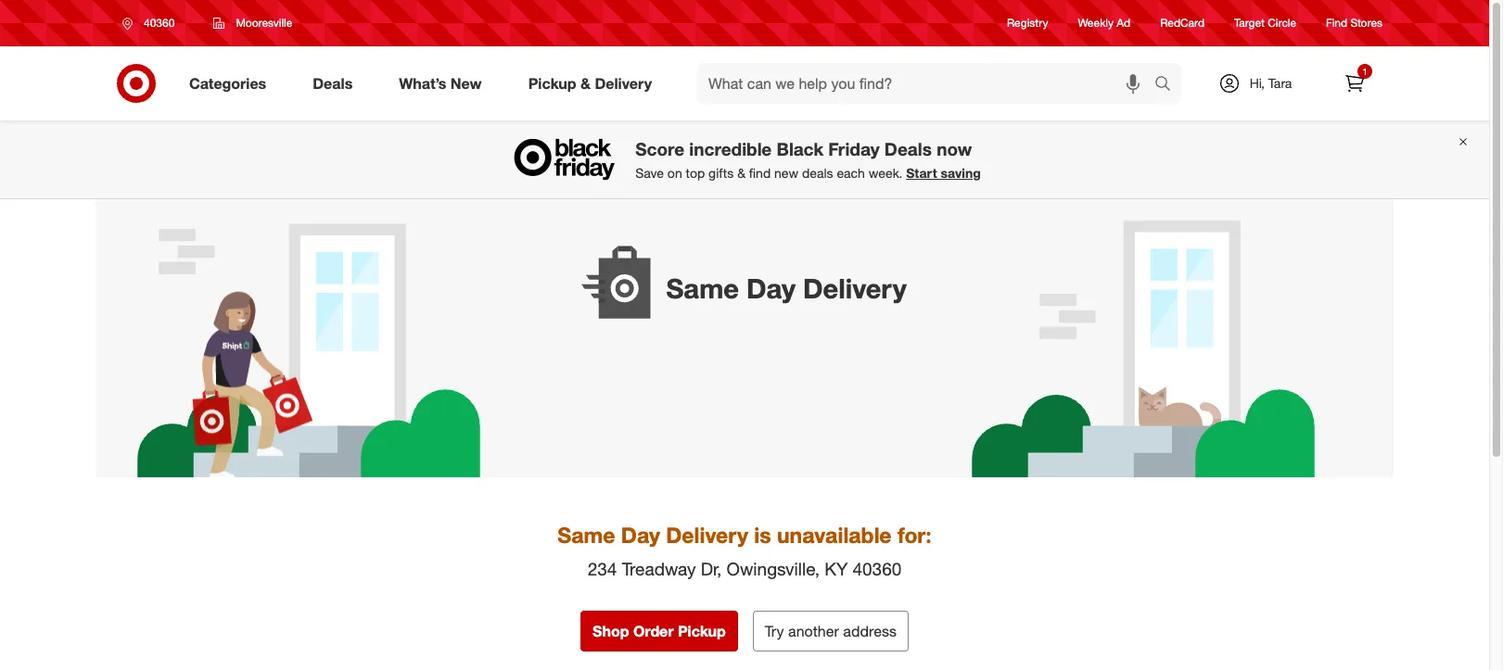 Task type: locate. For each thing, give the bounding box(es) containing it.
1 horizontal spatial 40360
[[684, 279, 725, 297]]

score
[[636, 139, 685, 160]]

0 horizontal spatial &
[[581, 74, 591, 92]]

:
[[926, 522, 932, 548]]

day right 40360 button
[[747, 272, 796, 305]]

for
[[898, 522, 926, 548]]

deals up start on the top right of the page
[[885, 139, 932, 160]]

0 vertical spatial pickup
[[528, 74, 577, 92]]

deals link
[[297, 63, 376, 104]]

0 horizontal spatial day
[[621, 522, 660, 548]]

0 horizontal spatial 40360
[[144, 16, 175, 30]]

to left 40360 button
[[666, 279, 680, 297]]

1 horizontal spatial &
[[738, 165, 746, 181]]

0 horizontal spatial pickup
[[528, 74, 577, 92]]

delivery for same day delivery
[[803, 272, 907, 305]]

treadway
[[622, 558, 696, 580]]

40360 inside to 40360 same day delivery to this address is not available
[[684, 279, 725, 297]]

2 vertical spatial 40360
[[853, 558, 902, 580]]

2 horizontal spatial 40360
[[853, 558, 902, 580]]

shop order pickup
[[593, 622, 726, 641]]

address right this
[[819, 303, 866, 319]]

2 horizontal spatial day
[[747, 272, 796, 305]]

target circle link
[[1235, 15, 1297, 31]]

registry
[[1007, 16, 1049, 30]]

same for same day delivery is unavailable for :
[[558, 522, 615, 548]]

same day delivery is unavailable for :
[[558, 522, 932, 548]]

address right the another at the bottom right
[[844, 622, 897, 641]]

search
[[1147, 76, 1191, 94]]

1 link
[[1335, 63, 1376, 104]]

0 vertical spatial &
[[581, 74, 591, 92]]

owingsville,
[[727, 558, 820, 580]]

deals
[[313, 74, 353, 92], [885, 139, 932, 160]]

same day delivery
[[666, 272, 907, 305]]

delivery
[[595, 74, 652, 92], [803, 272, 907, 305], [730, 303, 776, 319], [666, 522, 749, 548]]

40360 button
[[684, 278, 725, 299]]

delivery for pickup & delivery
[[595, 74, 652, 92]]

is left not
[[870, 303, 879, 319]]

mooresville button
[[202, 6, 305, 40]]

1 horizontal spatial pickup
[[678, 622, 726, 641]]

start
[[907, 165, 938, 181]]

1 vertical spatial 40360
[[684, 279, 725, 297]]

day up treadway
[[621, 522, 660, 548]]

1 horizontal spatial deals
[[885, 139, 932, 160]]

is
[[870, 303, 879, 319], [754, 522, 771, 548]]

40360 button
[[110, 6, 194, 40]]

saving
[[941, 165, 981, 181]]

find
[[749, 165, 771, 181]]

40360
[[144, 16, 175, 30], [684, 279, 725, 297], [853, 558, 902, 580]]

1 vertical spatial deals
[[885, 139, 932, 160]]

pickup inside shop order pickup "link"
[[678, 622, 726, 641]]

0 vertical spatial address
[[819, 303, 866, 319]]

1 horizontal spatial day
[[704, 303, 726, 319]]

to
[[666, 279, 680, 297], [780, 303, 791, 319]]

0 horizontal spatial is
[[754, 522, 771, 548]]

1 vertical spatial is
[[754, 522, 771, 548]]

1 vertical spatial pickup
[[678, 622, 726, 641]]

mooresville
[[236, 16, 293, 30]]

target circle
[[1235, 16, 1297, 30]]

pickup
[[528, 74, 577, 92], [678, 622, 726, 641]]

1 horizontal spatial is
[[870, 303, 879, 319]]

0 vertical spatial 40360
[[144, 16, 175, 30]]

what's new
[[399, 74, 482, 92]]

pickup right new
[[528, 74, 577, 92]]

deals left the what's
[[313, 74, 353, 92]]

day
[[747, 272, 796, 305], [704, 303, 726, 319], [621, 522, 660, 548]]

top
[[686, 165, 705, 181]]

day for same day delivery is unavailable for :
[[621, 522, 660, 548]]

find stores link
[[1327, 15, 1383, 31]]

hi,
[[1250, 75, 1265, 91]]

now
[[937, 139, 972, 160]]

order
[[633, 622, 674, 641]]

&
[[581, 74, 591, 92], [738, 165, 746, 181]]

this
[[795, 303, 816, 319]]

new
[[451, 74, 482, 92]]

pickup right order
[[678, 622, 726, 641]]

to left this
[[780, 303, 791, 319]]

0 vertical spatial deals
[[313, 74, 353, 92]]

same
[[666, 272, 739, 305], [666, 303, 700, 319], [558, 522, 615, 548]]

1 vertical spatial &
[[738, 165, 746, 181]]

week.
[[869, 165, 903, 181]]

new
[[775, 165, 799, 181]]

is up owingsville,
[[754, 522, 771, 548]]

1 horizontal spatial to
[[780, 303, 791, 319]]

deals inside score incredible black friday deals now save on top gifts & find new deals each week. start saving
[[885, 139, 932, 160]]

address inside to 40360 same day delivery to this address is not available
[[819, 303, 866, 319]]

day down 40360 button
[[704, 303, 726, 319]]

0 vertical spatial is
[[870, 303, 879, 319]]

0 vertical spatial to
[[666, 279, 680, 297]]

0 horizontal spatial to
[[666, 279, 680, 297]]

unavailable
[[777, 522, 892, 548]]

find stores
[[1327, 16, 1383, 30]]

pickup inside pickup & delivery link
[[528, 74, 577, 92]]

same for same day delivery
[[666, 272, 739, 305]]

address
[[819, 303, 866, 319], [844, 622, 897, 641]]

1 vertical spatial address
[[844, 622, 897, 641]]



Task type: vqa. For each thing, say whether or not it's contained in the screenshot.
leftmost to
yes



Task type: describe. For each thing, give the bounding box(es) containing it.
score incredible black friday deals now save on top gifts & find new deals each week. start saving
[[636, 139, 981, 181]]

1
[[1363, 66, 1368, 77]]

try
[[765, 622, 784, 641]]

pickup & delivery
[[528, 74, 652, 92]]

incredible
[[690, 139, 772, 160]]

weekly ad link
[[1078, 15, 1131, 31]]

stores
[[1351, 16, 1383, 30]]

& inside score incredible black friday deals now save on top gifts & find new deals each week. start saving
[[738, 165, 746, 181]]

delivery inside to 40360 same day delivery to this address is not available
[[730, 303, 776, 319]]

what's
[[399, 74, 447, 92]]

same inside to 40360 same day delivery to this address is not available
[[666, 303, 700, 319]]

address inside button
[[844, 622, 897, 641]]

try another address
[[765, 622, 897, 641]]

find
[[1327, 16, 1348, 30]]

each
[[837, 165, 865, 181]]

redcard
[[1161, 16, 1205, 30]]

is inside to 40360 same day delivery to this address is not available
[[870, 303, 879, 319]]

day inside to 40360 same day delivery to this address is not available
[[704, 303, 726, 319]]

0 horizontal spatial deals
[[313, 74, 353, 92]]

gifts
[[709, 165, 734, 181]]

categories
[[189, 74, 266, 92]]

deals
[[802, 165, 833, 181]]

What can we help you find? suggestions appear below search field
[[698, 63, 1160, 104]]

search button
[[1147, 63, 1191, 108]]

hi, tara
[[1250, 75, 1293, 91]]

40360 inside dropdown button
[[144, 16, 175, 30]]

pickup & delivery link
[[513, 63, 675, 104]]

what's new link
[[383, 63, 505, 104]]

tara
[[1269, 75, 1293, 91]]

categories link
[[173, 63, 290, 104]]

try another address button
[[753, 611, 909, 652]]

circle
[[1268, 16, 1297, 30]]

delivery for same day delivery is unavailable for :
[[666, 522, 749, 548]]

redcard link
[[1161, 15, 1205, 31]]

not
[[883, 303, 901, 319]]

black
[[777, 139, 824, 160]]

dr,
[[701, 558, 722, 580]]

day for same day delivery
[[747, 272, 796, 305]]

ad
[[1117, 16, 1131, 30]]

shop order pickup link
[[581, 611, 738, 652]]

weekly
[[1078, 16, 1114, 30]]

ky
[[825, 558, 848, 580]]

234 treadway dr, owingsville, ky 40360
[[588, 558, 902, 580]]

on
[[668, 165, 682, 181]]

target
[[1235, 16, 1265, 30]]

another
[[789, 622, 839, 641]]

to 40360 same day delivery to this address is not available
[[666, 279, 901, 338]]

shop
[[593, 622, 629, 641]]

weekly ad
[[1078, 16, 1131, 30]]

available
[[666, 322, 717, 338]]

friday
[[829, 139, 880, 160]]

1 vertical spatial to
[[780, 303, 791, 319]]

234
[[588, 558, 617, 580]]

save
[[636, 165, 664, 181]]

registry link
[[1007, 15, 1049, 31]]



